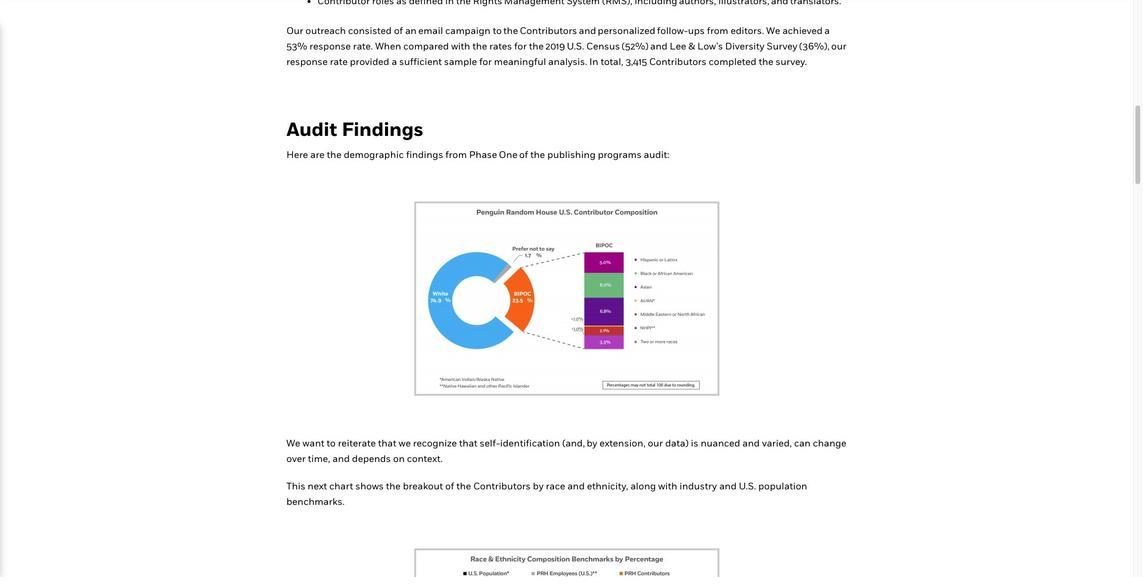 Task type: locate. For each thing, give the bounding box(es) containing it.
of inside this next chart shows the breakout of the contributors by race and ethnicity, along with industry and u.s. population benchmarks.
[[445, 480, 454, 492]]

3,415
[[626, 55, 647, 67]]

we want to reiterate that we recognize that self-identification (and, by extension, our data) is nuanced and varied, can change over time, and depends on context.
[[286, 437, 846, 464]]

the right shows
[[386, 480, 401, 492]]

we
[[766, 24, 780, 36], [286, 437, 300, 449]]

along
[[630, 480, 656, 492]]

1 horizontal spatial we
[[766, 24, 780, 36]]

1 horizontal spatial contributors
[[649, 55, 707, 67]]

1 vertical spatial contributors
[[473, 480, 531, 492]]

1 horizontal spatial of
[[445, 480, 454, 492]]

with
[[451, 40, 470, 52], [658, 480, 677, 492]]

editors.
[[731, 24, 764, 36]]

we up over
[[286, 437, 300, 449]]

total,
[[601, 55, 623, 67]]

with up sample
[[451, 40, 470, 52]]

0 horizontal spatial we
[[286, 437, 300, 449]]

programs
[[598, 148, 642, 160]]

industry
[[680, 480, 717, 492]]

response
[[310, 40, 351, 52], [286, 55, 328, 67]]

0 horizontal spatial with
[[451, 40, 470, 52]]

we right editors.
[[766, 24, 780, 36]]

response down '53%'
[[286, 55, 328, 67]]

0 horizontal spatial that
[[378, 437, 396, 449]]

outreach
[[306, 24, 346, 36]]

1 horizontal spatial with
[[658, 480, 677, 492]]

rate.
[[353, 40, 373, 52]]

1 horizontal spatial for
[[514, 40, 527, 52]]

population
[[758, 480, 807, 492]]

for down rates
[[479, 55, 492, 67]]

breakout
[[403, 480, 443, 492]]

here
[[286, 148, 308, 160]]

rates
[[489, 40, 512, 52]]

the left publishing
[[530, 148, 545, 160]]

the right are
[[327, 148, 342, 160]]

1 vertical spatial of
[[445, 480, 454, 492]]

the down campaign on the left of the page
[[472, 40, 487, 52]]

the
[[472, 40, 487, 52], [759, 55, 773, 67], [327, 148, 342, 160], [530, 148, 545, 160], [386, 480, 401, 492], [456, 480, 471, 492]]

1 vertical spatial from
[[446, 148, 467, 160]]

audit:
[[644, 148, 669, 160]]

1 vertical spatial we
[[286, 437, 300, 449]]

change
[[813, 437, 846, 449]]

benchmarks.
[[286, 495, 345, 507]]

of inside our outreach consisted of an email campaign to the contributors and personalized follow-ups from editors. we achieved a 53% response rate. when compared with the rates for the 2019 u.s. census (52%) and lee & low's diversity survey (36%), our response rate provided a sufficient sample for meaningful analysis. in total, 3,415 contributors completed the survey.
[[394, 24, 403, 36]]

contributors down lee
[[649, 55, 707, 67]]

with right along at the right bottom
[[658, 480, 677, 492]]

and left "varied,"
[[743, 437, 760, 449]]

demographic
[[344, 148, 404, 160]]

and
[[743, 437, 760, 449], [332, 452, 350, 464], [567, 480, 585, 492], [719, 480, 737, 492]]

audit
[[286, 117, 337, 140]]

that
[[378, 437, 396, 449], [459, 437, 478, 449]]

&
[[688, 40, 695, 52]]

1 vertical spatial response
[[286, 55, 328, 67]]

audit findings
[[286, 117, 423, 140]]

by
[[533, 480, 544, 492]]

0 vertical spatial contributors
[[649, 55, 707, 67]]

ups
[[688, 24, 705, 36]]

from
[[707, 24, 728, 36], [446, 148, 467, 160]]

1 vertical spatial for
[[479, 55, 492, 67]]

that left the self-
[[459, 437, 478, 449]]

from right findings
[[446, 148, 467, 160]]

identification
[[500, 437, 560, 449]]

campaign
[[445, 24, 491, 36]]

for up meaningful at top
[[514, 40, 527, 52]]

that left we
[[378, 437, 396, 449]]

0 vertical spatial response
[[310, 40, 351, 52]]

ethnicity,
[[587, 480, 628, 492]]

in
[[589, 55, 598, 67]]

0 vertical spatial of
[[394, 24, 403, 36]]

0 vertical spatial we
[[766, 24, 780, 36]]

0 horizontal spatial of
[[394, 24, 403, 36]]

0 vertical spatial from
[[707, 24, 728, 36]]

consisted
[[348, 24, 392, 36]]

of up when
[[394, 24, 403, 36]]

recognize
[[413, 437, 457, 449]]

reiterate
[[338, 437, 376, 449]]

survey (36%), our
[[767, 40, 846, 52]]

0 horizontal spatial for
[[479, 55, 492, 67]]

depends
[[352, 452, 391, 464]]

1 horizontal spatial that
[[459, 437, 478, 449]]

contributors left 'by'
[[473, 480, 531, 492]]

u.s.
[[739, 480, 756, 492]]

here are the demographic findings from phase one of the publishing programs audit:
[[286, 148, 669, 160]]

we inside we want to reiterate that we recognize that self-identification (and, by extension, our data) is nuanced and varied, can change over time, and depends on context.
[[286, 437, 300, 449]]

rate
[[330, 55, 348, 67]]

0 vertical spatial with
[[451, 40, 470, 52]]

for
[[514, 40, 527, 52], [479, 55, 492, 67]]

contributors
[[649, 55, 707, 67], [473, 480, 531, 492]]

findings
[[342, 117, 423, 140]]

and left u.s.
[[719, 480, 737, 492]]

this next chart shows the breakout of the contributors by race and ethnicity, along with industry and u.s. population benchmarks.
[[286, 480, 807, 507]]

1 vertical spatial with
[[658, 480, 677, 492]]

1 that from the left
[[378, 437, 396, 449]]

meaningful
[[494, 55, 546, 67]]

completed
[[709, 55, 757, 67]]

self-
[[480, 437, 500, 449]]

with inside this next chart shows the breakout of the contributors by race and ethnicity, along with industry and u.s. population benchmarks.
[[658, 480, 677, 492]]

can
[[794, 437, 811, 449]]

0 horizontal spatial from
[[446, 148, 467, 160]]

of right breakout
[[445, 480, 454, 492]]

from up "low's"
[[707, 24, 728, 36]]

of
[[394, 24, 403, 36], [445, 480, 454, 492]]

findings
[[406, 148, 443, 160]]

data)
[[665, 437, 689, 449]]

1 horizontal spatial from
[[707, 24, 728, 36]]

response down outreach
[[310, 40, 351, 52]]

0 horizontal spatial contributors
[[473, 480, 531, 492]]

sufficient
[[399, 55, 442, 67]]



Task type: describe. For each thing, give the bounding box(es) containing it.
when
[[375, 40, 401, 52]]

and right race
[[567, 480, 585, 492]]

provided
[[350, 55, 389, 67]]

compared
[[403, 40, 449, 52]]

race
[[546, 480, 565, 492]]

phase one of
[[469, 148, 528, 160]]

time,
[[308, 452, 330, 464]]

over
[[286, 452, 306, 464]]

is
[[691, 437, 698, 449]]

extension,
[[600, 437, 646, 449]]

to
[[327, 437, 336, 449]]

from inside our outreach consisted of an email campaign to the contributors and personalized follow-ups from editors. we achieved a 53% response rate. when compared with the rates for the 2019 u.s. census (52%) and lee & low's diversity survey (36%), our response rate provided a sufficient sample for meaningful analysis. in total, 3,415 contributors completed the survey.
[[707, 24, 728, 36]]

contributors inside this next chart shows the breakout of the contributors by race and ethnicity, along with industry and u.s. population benchmarks.
[[473, 480, 531, 492]]

and down to
[[332, 452, 350, 464]]

2 that from the left
[[459, 437, 478, 449]]

a
[[392, 55, 397, 67]]

varied,
[[762, 437, 792, 449]]

(and, by
[[562, 437, 597, 449]]

publishing
[[547, 148, 596, 160]]

achieved a
[[782, 24, 830, 36]]

the right breakout
[[456, 480, 471, 492]]

shows
[[355, 480, 384, 492]]

53%
[[286, 40, 307, 52]]

our
[[648, 437, 663, 449]]

on
[[393, 452, 405, 464]]

we inside our outreach consisted of an email campaign to the contributors and personalized follow-ups from editors. we achieved a 53% response rate. when compared with the rates for the 2019 u.s. census (52%) and lee & low's diversity survey (36%), our response rate provided a sufficient sample for meaningful analysis. in total, 3,415 contributors completed the survey.
[[766, 24, 780, 36]]

we
[[399, 437, 411, 449]]

lee
[[670, 40, 686, 52]]

survey.
[[776, 55, 807, 67]]

want
[[303, 437, 324, 449]]

sample
[[444, 55, 477, 67]]

contributors inside our outreach consisted of an email campaign to the contributors and personalized follow-ups from editors. we achieved a 53% response rate. when compared with the rates for the 2019 u.s. census (52%) and lee & low's diversity survey (36%), our response rate provided a sufficient sample for meaningful analysis. in total, 3,415 contributors completed the survey.
[[649, 55, 707, 67]]

this
[[286, 480, 305, 492]]

context.
[[407, 452, 443, 464]]

0 vertical spatial for
[[514, 40, 527, 52]]

the 2019 u.s.
[[529, 40, 584, 52]]

nuanced
[[701, 437, 740, 449]]

are
[[310, 148, 325, 160]]

census (52%) and
[[586, 40, 668, 52]]

an email
[[405, 24, 443, 36]]

our outreach consisted of an email campaign to the contributors and personalized follow-ups from editors. we achieved a 53% response rate. when compared with the rates for the 2019 u.s. census (52%) and lee & low's diversity survey (36%), our response rate provided a sufficient sample for meaningful analysis. in total, 3,415 contributors completed the survey.
[[286, 24, 846, 67]]

analysis.
[[548, 55, 587, 67]]

next
[[308, 480, 327, 492]]

the left survey. at the right
[[759, 55, 773, 67]]

with inside our outreach consisted of an email campaign to the contributors and personalized follow-ups from editors. we achieved a 53% response rate. when compared with the rates for the 2019 u.s. census (52%) and lee & low's diversity survey (36%), our response rate provided a sufficient sample for meaningful analysis. in total, 3,415 contributors completed the survey.
[[451, 40, 470, 52]]

chart
[[329, 480, 353, 492]]

to the contributors and personalized follow-
[[493, 24, 688, 36]]

diversity
[[725, 40, 765, 52]]

low's
[[697, 40, 723, 52]]

our
[[286, 24, 303, 36]]



Task type: vqa. For each thing, say whether or not it's contained in the screenshot.
chart
yes



